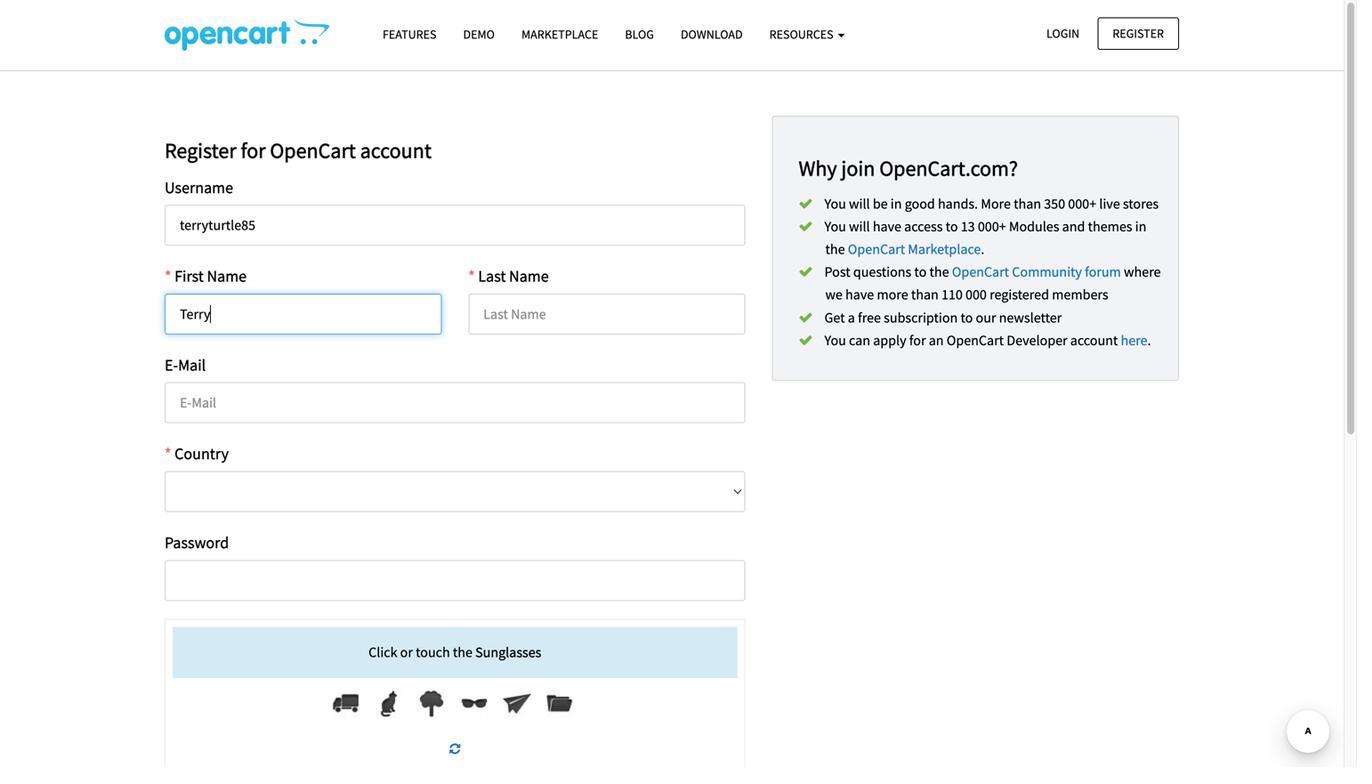 Task type: locate. For each thing, give the bounding box(es) containing it.
registered
[[990, 286, 1049, 304]]

touch
[[416, 643, 450, 661]]

0 horizontal spatial name
[[207, 266, 247, 286]]

you inside "you will have access to 13 000+ modules and themes in the"
[[824, 217, 846, 235]]

opencart inside get a free subscription to our newsletter you can apply for an opencart developer account here .
[[947, 331, 1004, 349]]

1 will from the top
[[849, 195, 870, 213]]

have for will
[[873, 217, 901, 235]]

you will be in good hands. more than 350 000+ live stores
[[824, 195, 1159, 213]]

0 vertical spatial register
[[1113, 25, 1164, 41]]

have inside where we have more than 110 000 registered members
[[845, 286, 874, 304]]

1 vertical spatial have
[[845, 286, 874, 304]]

First Name text field
[[165, 294, 442, 334]]

000+
[[1068, 195, 1096, 213], [978, 217, 1006, 235]]

1 vertical spatial to
[[914, 263, 927, 281]]

e-mail
[[165, 355, 206, 375]]

0 horizontal spatial in
[[891, 195, 902, 213]]

2 vertical spatial to
[[961, 309, 973, 326]]

opencart
[[270, 137, 356, 164], [848, 240, 905, 258], [952, 263, 1009, 281], [947, 331, 1004, 349]]

2 you from the top
[[824, 217, 846, 235]]

register right login
[[1113, 25, 1164, 41]]

2 name from the left
[[509, 266, 549, 286]]

sunglasses
[[475, 643, 541, 661]]

last
[[478, 266, 506, 286]]

marketplace left blog
[[521, 26, 598, 42]]

1 you from the top
[[824, 195, 846, 213]]

1 vertical spatial marketplace
[[908, 240, 981, 258]]

features link
[[369, 19, 450, 50]]

1 horizontal spatial in
[[1135, 217, 1147, 235]]

will
[[849, 195, 870, 213], [849, 217, 870, 235]]

in down stores
[[1135, 217, 1147, 235]]

1 vertical spatial account
[[1070, 331, 1118, 349]]

apply
[[873, 331, 906, 349]]

modules
[[1009, 217, 1059, 235]]

community
[[1012, 263, 1082, 281]]

in
[[891, 195, 902, 213], [1135, 217, 1147, 235]]

have
[[873, 217, 901, 235], [845, 286, 874, 304]]

register inside register link
[[1113, 25, 1164, 41]]

1 vertical spatial .
[[1147, 331, 1151, 349]]

opencart marketplace .
[[848, 240, 984, 258]]

the up post
[[825, 240, 845, 258]]

than up subscription
[[911, 286, 939, 304]]

resources
[[769, 26, 836, 42]]

you down get
[[824, 331, 846, 349]]

stores
[[1123, 195, 1159, 213]]

to down opencart marketplace .
[[914, 263, 927, 281]]

0 horizontal spatial the
[[453, 643, 472, 661]]

1 horizontal spatial the
[[825, 240, 845, 258]]

13
[[961, 217, 975, 235]]

you for you will be in good hands. more than 350 000+ live stores
[[824, 195, 846, 213]]

free
[[858, 309, 881, 326]]

have up a
[[845, 286, 874, 304]]

marketplace
[[521, 26, 598, 42], [908, 240, 981, 258]]

you
[[824, 195, 846, 213], [824, 217, 846, 235], [824, 331, 846, 349]]

good
[[905, 195, 935, 213]]

will left be
[[849, 195, 870, 213]]

marketplace down access
[[908, 240, 981, 258]]

E-Mail text field
[[165, 382, 745, 423]]

1 vertical spatial register
[[165, 137, 236, 164]]

0 vertical spatial you
[[824, 195, 846, 213]]

0 vertical spatial marketplace
[[521, 26, 598, 42]]

0 vertical spatial account
[[360, 137, 432, 164]]

password
[[165, 533, 229, 553]]

0 horizontal spatial marketplace
[[521, 26, 598, 42]]

1 vertical spatial the
[[929, 263, 949, 281]]

last name
[[478, 266, 549, 286]]

1 horizontal spatial name
[[509, 266, 549, 286]]

will for have
[[849, 217, 870, 235]]

we
[[825, 286, 843, 304]]

0 horizontal spatial register
[[165, 137, 236, 164]]

name right last
[[509, 266, 549, 286]]

marketplace link
[[508, 19, 612, 50]]

register for register
[[1113, 25, 1164, 41]]

0 horizontal spatial 000+
[[978, 217, 1006, 235]]

0 vertical spatial .
[[981, 240, 984, 258]]

name for first name
[[207, 266, 247, 286]]

to inside get a free subscription to our newsletter you can apply for an opencart developer account here .
[[961, 309, 973, 326]]

the inside "you will have access to 13 000+ modules and themes in the"
[[825, 240, 845, 258]]

name right first
[[207, 266, 247, 286]]

1 horizontal spatial marketplace
[[908, 240, 981, 258]]

1 vertical spatial 000+
[[978, 217, 1006, 235]]

2 vertical spatial the
[[453, 643, 472, 661]]

newsletter
[[999, 309, 1062, 326]]

forum
[[1085, 263, 1121, 281]]

account
[[360, 137, 432, 164], [1070, 331, 1118, 349]]

1 name from the left
[[207, 266, 247, 286]]

2 will from the top
[[849, 217, 870, 235]]

opencart marketplace link
[[848, 240, 981, 258]]

Last Name text field
[[468, 294, 745, 334]]

name
[[207, 266, 247, 286], [509, 266, 549, 286]]

0 horizontal spatial to
[[914, 263, 927, 281]]

have inside "you will have access to 13 000+ modules and themes in the"
[[873, 217, 901, 235]]

1 vertical spatial than
[[911, 286, 939, 304]]

access
[[904, 217, 943, 235]]

0 vertical spatial than
[[1014, 195, 1041, 213]]

1 horizontal spatial 000+
[[1068, 195, 1096, 213]]

0 vertical spatial 000+
[[1068, 195, 1096, 213]]

you down why
[[824, 195, 846, 213]]

will up post
[[849, 217, 870, 235]]

1 horizontal spatial to
[[946, 217, 958, 235]]

first
[[175, 266, 204, 286]]

here
[[1121, 331, 1147, 349]]

live
[[1099, 195, 1120, 213]]

than
[[1014, 195, 1041, 213], [911, 286, 939, 304]]

0 horizontal spatial than
[[911, 286, 939, 304]]

0 horizontal spatial .
[[981, 240, 984, 258]]

mail
[[178, 355, 206, 375]]

developer
[[1007, 331, 1068, 349]]

1 vertical spatial will
[[849, 217, 870, 235]]

why join opencart.com?
[[799, 155, 1018, 182]]

to left our
[[961, 309, 973, 326]]

to
[[946, 217, 958, 235], [914, 263, 927, 281], [961, 309, 973, 326]]

register
[[1113, 25, 1164, 41], [165, 137, 236, 164]]

. inside get a free subscription to our newsletter you can apply for an opencart developer account here .
[[1147, 331, 1151, 349]]

1 vertical spatial for
[[909, 331, 926, 349]]

will for be
[[849, 195, 870, 213]]

login
[[1046, 25, 1080, 41]]

.
[[981, 240, 984, 258], [1147, 331, 1151, 349]]

000+ down "you will be in good hands. more than 350 000+ live stores"
[[978, 217, 1006, 235]]

to for subscription
[[961, 309, 973, 326]]

3 you from the top
[[824, 331, 846, 349]]

register up username
[[165, 137, 236, 164]]

here link
[[1121, 331, 1147, 349]]

0 vertical spatial will
[[849, 195, 870, 213]]

1 vertical spatial in
[[1135, 217, 1147, 235]]

1 horizontal spatial for
[[909, 331, 926, 349]]

to left 13
[[946, 217, 958, 235]]

1 horizontal spatial register
[[1113, 25, 1164, 41]]

to inside "you will have access to 13 000+ modules and themes in the"
[[946, 217, 958, 235]]

the up 110
[[929, 263, 949, 281]]

will inside "you will have access to 13 000+ modules and themes in the"
[[849, 217, 870, 235]]

0 vertical spatial have
[[873, 217, 901, 235]]

2 horizontal spatial to
[[961, 309, 973, 326]]

000+ up and on the top of page
[[1068, 195, 1096, 213]]

Password password field
[[165, 560, 745, 601]]

0 vertical spatial to
[[946, 217, 958, 235]]

1 horizontal spatial account
[[1070, 331, 1118, 349]]

2 horizontal spatial the
[[929, 263, 949, 281]]

0 horizontal spatial for
[[241, 137, 266, 164]]

have down be
[[873, 217, 901, 235]]

download link
[[667, 19, 756, 50]]

the right touch on the bottom of page
[[453, 643, 472, 661]]

0 vertical spatial for
[[241, 137, 266, 164]]

more
[[877, 286, 908, 304]]

join
[[841, 155, 875, 182]]

get a free subscription to our newsletter you can apply for an opencart developer account here .
[[824, 309, 1151, 349]]

0 vertical spatial the
[[825, 240, 845, 258]]

2 vertical spatial you
[[824, 331, 846, 349]]

resources link
[[756, 19, 858, 50]]

you up post
[[824, 217, 846, 235]]

an
[[929, 331, 944, 349]]

more
[[981, 195, 1011, 213]]

in right be
[[891, 195, 902, 213]]

1 horizontal spatial .
[[1147, 331, 1151, 349]]

for
[[241, 137, 266, 164], [909, 331, 926, 349]]

. up post questions to the opencart community forum
[[981, 240, 984, 258]]

blog link
[[612, 19, 667, 50]]

. down 'where' at the top right of page
[[1147, 331, 1151, 349]]

than up modules
[[1014, 195, 1041, 213]]

1 vertical spatial you
[[824, 217, 846, 235]]

our
[[976, 309, 996, 326]]

or
[[400, 643, 413, 661]]

the
[[825, 240, 845, 258], [929, 263, 949, 281], [453, 643, 472, 661]]

1 horizontal spatial than
[[1014, 195, 1041, 213]]



Task type: describe. For each thing, give the bounding box(es) containing it.
the for post questions to the opencart community forum
[[929, 263, 949, 281]]

download
[[681, 26, 743, 42]]

click
[[369, 643, 397, 661]]

country
[[175, 444, 229, 464]]

can
[[849, 331, 870, 349]]

than inside where we have more than 110 000 registered members
[[911, 286, 939, 304]]

the for click or touch the sunglasses
[[453, 643, 472, 661]]

in inside "you will have access to 13 000+ modules and themes in the"
[[1135, 217, 1147, 235]]

demo link
[[450, 19, 508, 50]]

account inside get a free subscription to our newsletter you can apply for an opencart developer account here .
[[1070, 331, 1118, 349]]

to for access
[[946, 217, 958, 235]]

questions
[[853, 263, 911, 281]]

subscription
[[884, 309, 958, 326]]

features
[[383, 26, 436, 42]]

hands.
[[938, 195, 978, 213]]

members
[[1052, 286, 1108, 304]]

username
[[165, 177, 233, 197]]

why
[[799, 155, 837, 182]]

register link
[[1097, 17, 1179, 50]]

110
[[941, 286, 963, 304]]

demo
[[463, 26, 495, 42]]

post
[[824, 263, 850, 281]]

get
[[824, 309, 845, 326]]

e-
[[165, 355, 178, 375]]

you will have access to 13 000+ modules and themes in the
[[824, 217, 1147, 258]]

opencart community forum link
[[952, 263, 1121, 281]]

blog
[[625, 26, 654, 42]]

post questions to the opencart community forum
[[824, 263, 1121, 281]]

where we have more than 110 000 registered members
[[825, 263, 1161, 304]]

you inside get a free subscription to our newsletter you can apply for an opencart developer account here .
[[824, 331, 846, 349]]

a
[[848, 309, 855, 326]]

refresh image
[[450, 742, 460, 755]]

350
[[1044, 195, 1065, 213]]

where
[[1124, 263, 1161, 281]]

Username text field
[[165, 205, 745, 246]]

have for we
[[845, 286, 874, 304]]

000+ inside "you will have access to 13 000+ modules and themes in the"
[[978, 217, 1006, 235]]

register for opencart account
[[165, 137, 432, 164]]

login link
[[1031, 17, 1095, 50]]

be
[[873, 195, 888, 213]]

click or touch the sunglasses
[[369, 643, 541, 661]]

themes
[[1088, 217, 1132, 235]]

name for last name
[[509, 266, 549, 286]]

register for register for opencart account
[[165, 137, 236, 164]]

opencart.com?
[[879, 155, 1018, 182]]

000
[[966, 286, 987, 304]]

for inside get a free subscription to our newsletter you can apply for an opencart developer account here .
[[909, 331, 926, 349]]

opencart - account register image
[[165, 19, 329, 51]]

and
[[1062, 217, 1085, 235]]

you for you will have access to 13 000+ modules and themes in the
[[824, 217, 846, 235]]

0 vertical spatial in
[[891, 195, 902, 213]]

0 horizontal spatial account
[[360, 137, 432, 164]]

first name
[[175, 266, 247, 286]]



Task type: vqa. For each thing, say whether or not it's contained in the screenshot.
merchants
no



